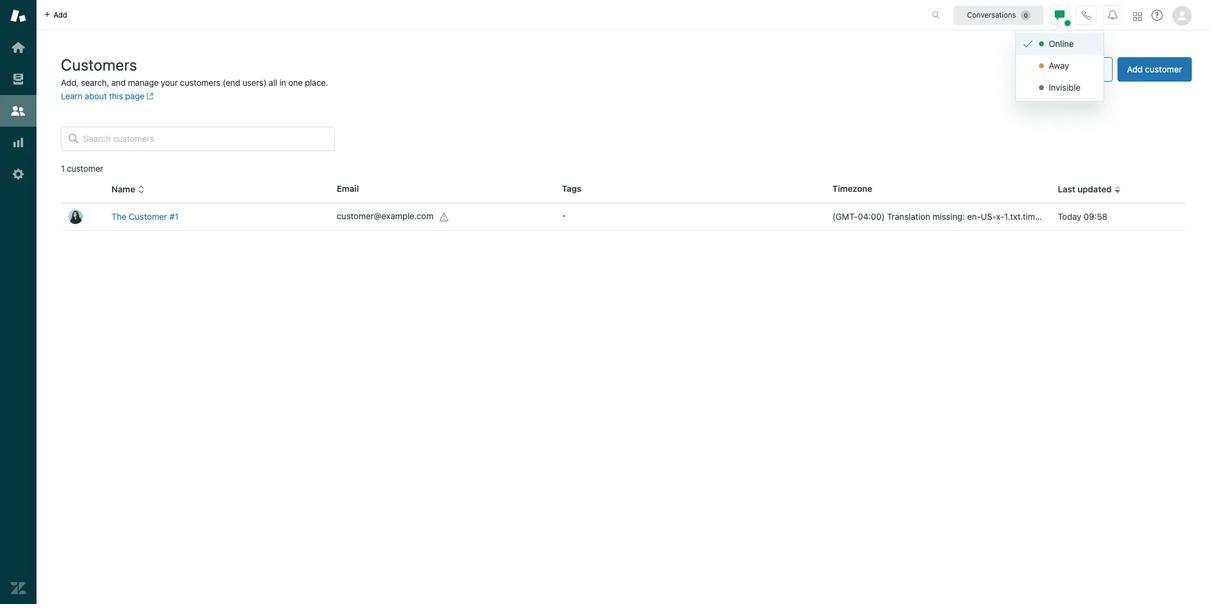 Task type: describe. For each thing, give the bounding box(es) containing it.
get started image
[[10, 40, 26, 55]]

and
[[111, 77, 126, 88]]

customer
[[129, 211, 167, 222]]

customer for add customer
[[1146, 64, 1183, 74]]

the
[[112, 211, 127, 222]]

missing:
[[933, 211, 966, 222]]

add
[[1128, 64, 1144, 74]]

(gmt-
[[833, 211, 859, 222]]

en-
[[968, 211, 982, 222]]

updated
[[1078, 184, 1112, 194]]

(end
[[223, 77, 240, 88]]

unverified email image
[[440, 212, 450, 222]]

zendesk products image
[[1134, 12, 1143, 20]]

today
[[1059, 211, 1082, 222]]

timezone
[[833, 183, 873, 194]]

reporting image
[[10, 135, 26, 150]]

customers
[[180, 77, 221, 88]]

the customer #1
[[112, 211, 179, 222]]

customers add, search, and manage your customers (end users) all in one place.
[[61, 55, 328, 88]]

add
[[54, 10, 67, 19]]

invisible
[[1050, 82, 1081, 93]]

get help image
[[1152, 10, 1163, 21]]

manage
[[128, 77, 159, 88]]

name
[[112, 184, 135, 194]]

email
[[337, 183, 359, 194]]

conversations
[[968, 10, 1017, 19]]

conversations button
[[955, 5, 1045, 25]]

today 09:58
[[1059, 211, 1108, 222]]

away
[[1050, 60, 1070, 71]]

learn
[[61, 91, 83, 101]]

place.
[[305, 77, 328, 88]]

search,
[[81, 77, 109, 88]]

all
[[269, 77, 277, 88]]

about
[[85, 91, 107, 101]]

actions
[[1059, 64, 1089, 74]]

online menu item
[[1017, 33, 1105, 55]]

1.txt.timezone.america_new_york
[[1005, 211, 1136, 222]]

1 customer
[[61, 163, 103, 174]]

us-
[[982, 211, 997, 222]]

add,
[[61, 77, 79, 88]]



Task type: vqa. For each thing, say whether or not it's contained in the screenshot.
"Objects" inside Objects LINK
no



Task type: locate. For each thing, give the bounding box(es) containing it.
(opens in a new tab) image
[[145, 93, 154, 100]]

customer right add
[[1146, 64, 1183, 74]]

actions button
[[1050, 57, 1113, 82]]

customer for 1 customer
[[67, 163, 103, 174]]

online
[[1050, 38, 1075, 49]]

menu containing online
[[1016, 30, 1105, 102]]

customers image
[[10, 103, 26, 119]]

translation
[[888, 211, 931, 222]]

views image
[[10, 71, 26, 87]]

0 vertical spatial customer
[[1146, 64, 1183, 74]]

page
[[125, 91, 145, 101]]

main element
[[0, 0, 37, 604]]

customers
[[61, 55, 137, 74]]

zendesk image
[[10, 581, 26, 596]]

admin image
[[10, 166, 26, 182]]

09:58
[[1084, 211, 1108, 222]]

last
[[1059, 184, 1076, 194]]

04:00)
[[858, 211, 885, 222]]

last updated
[[1059, 184, 1112, 194]]

1 horizontal spatial customer
[[1146, 64, 1183, 74]]

this
[[109, 91, 123, 101]]

tags
[[562, 183, 582, 194]]

customer right 1
[[67, 163, 103, 174]]

add button
[[37, 0, 75, 30]]

in
[[280, 77, 286, 88]]

your
[[161, 77, 178, 88]]

customer@example.com
[[337, 211, 434, 221]]

1
[[61, 163, 65, 174]]

customer inside 'button'
[[1146, 64, 1183, 74]]

menu
[[1016, 30, 1105, 102]]

learn about this page
[[61, 91, 145, 101]]

button displays agent's chat status as online. image
[[1056, 10, 1065, 20]]

notifications image
[[1109, 10, 1118, 20]]

last updated button
[[1059, 184, 1122, 195]]

zendesk support image
[[10, 8, 26, 24]]

one
[[289, 77, 303, 88]]

(gmt-04:00) translation missing: en-us-x-1.txt.timezone.america_new_york
[[833, 211, 1136, 222]]

name button
[[112, 184, 145, 195]]

Search customers field
[[83, 133, 327, 144]]

0 horizontal spatial customer
[[67, 163, 103, 174]]

-
[[562, 210, 566, 220]]

add customer button
[[1118, 57, 1193, 82]]

add customer
[[1128, 64, 1183, 74]]

customer
[[1146, 64, 1183, 74], [67, 163, 103, 174]]

#1
[[170, 211, 179, 222]]

x-
[[997, 211, 1005, 222]]

learn about this page link
[[61, 91, 154, 101]]

the customer #1 link
[[112, 211, 179, 222]]

users)
[[243, 77, 267, 88]]

1 vertical spatial customer
[[67, 163, 103, 174]]



